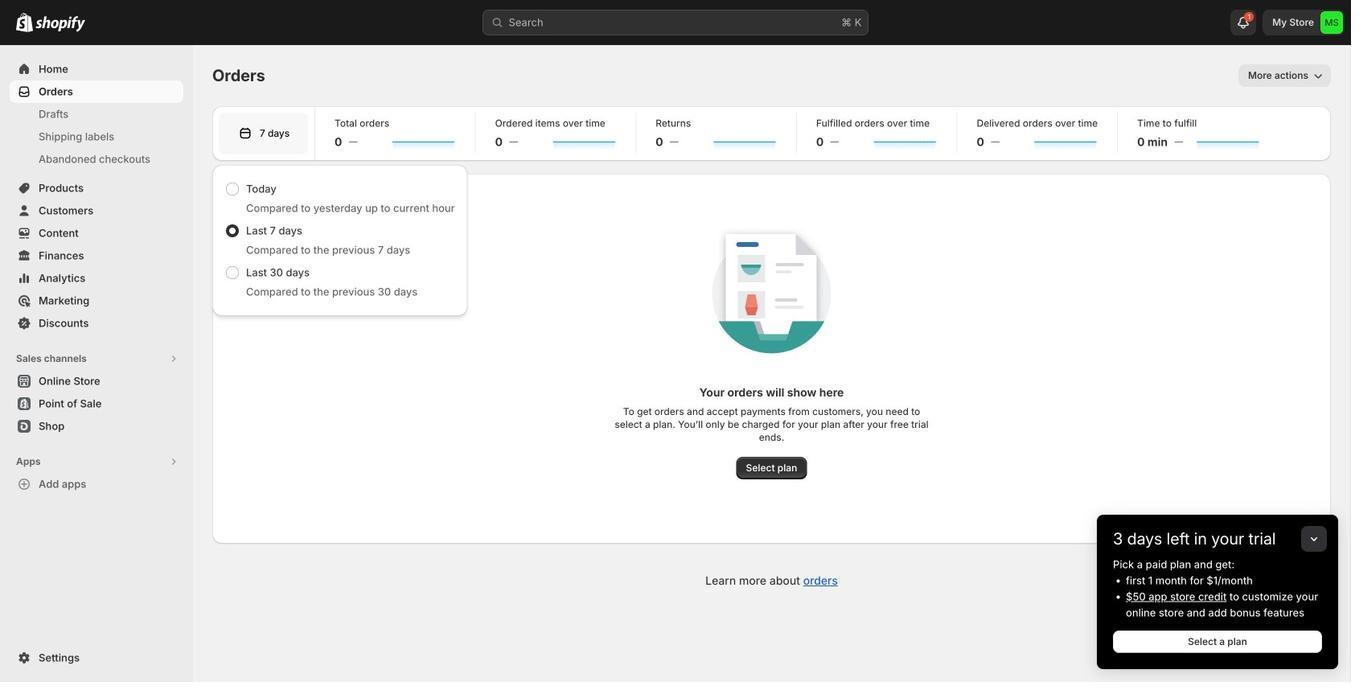 Task type: describe. For each thing, give the bounding box(es) containing it.
shopify image
[[35, 16, 85, 32]]



Task type: locate. For each thing, give the bounding box(es) containing it.
my store image
[[1321, 11, 1344, 34]]

shopify image
[[16, 13, 33, 32]]



Task type: vqa. For each thing, say whether or not it's contained in the screenshot.
'Shopify' Image
yes



